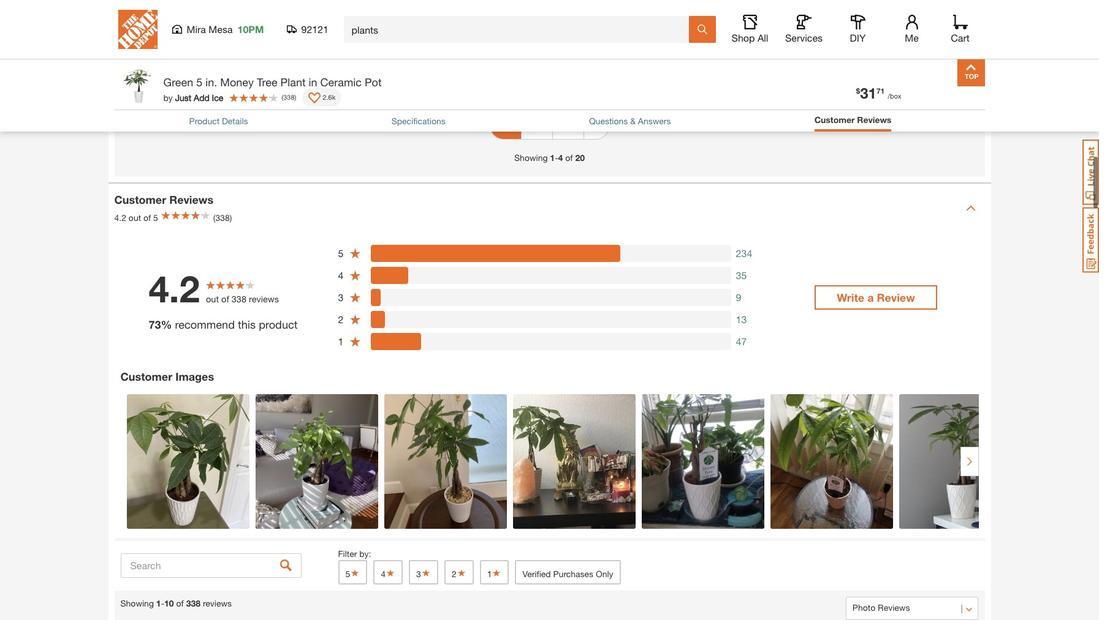 Task type: locate. For each thing, give the bounding box(es) containing it.
( 338 )
[[282, 93, 296, 101]]

reviews up product
[[249, 294, 279, 305]]

star symbol image
[[386, 569, 395, 578], [456, 569, 466, 578], [492, 569, 502, 578]]

navigation
[[490, 104, 609, 151]]

questions & answers button
[[589, 115, 671, 127], [589, 115, 671, 127]]

234
[[736, 248, 752, 259]]

- left 20
[[555, 153, 558, 163]]

out
[[129, 213, 141, 223], [206, 294, 219, 305]]

1 vertical spatial -
[[161, 599, 164, 609]]

1 vertical spatial customer
[[114, 193, 166, 207]]

1 horizontal spatial 338
[[232, 294, 246, 305]]

2
[[887, 54, 893, 67], [534, 119, 540, 132], [338, 314, 344, 325], [452, 569, 456, 580]]

1 horizontal spatial showing
[[514, 153, 548, 163]]

images
[[175, 370, 214, 384]]

and
[[252, 44, 271, 58]]

feedback link image
[[1083, 207, 1099, 273]]

5 star icon image from the top
[[349, 336, 361, 348]]

1 horizontal spatial reviews
[[857, 115, 892, 125]]

3 for 3 link
[[565, 119, 571, 132]]

0 vertical spatial reviews
[[857, 115, 892, 125]]

a
[[868, 291, 874, 305]]

0 horizontal spatial star symbol image
[[350, 569, 360, 578]]

2 star icon image from the top
[[349, 270, 361, 282]]

0 horizontal spatial -
[[161, 599, 164, 609]]

3 inside button
[[416, 569, 421, 580]]

338 right 10
[[186, 599, 200, 609]]

2 button
[[444, 561, 474, 585]]

of
[[565, 153, 573, 163], [143, 213, 151, 223], [221, 294, 229, 305], [176, 599, 184, 609]]

0 horizontal spatial water
[[173, 44, 201, 58]]

q:
[[120, 44, 132, 58]]

0 horizontal spatial 4
[[338, 270, 344, 281]]

0 horizontal spatial you
[[152, 44, 170, 58]]

showing 1 - 4 of 20
[[514, 153, 585, 163]]

1 horizontal spatial star symbol image
[[421, 569, 431, 578]]

1 button
[[480, 561, 509, 585]]

this inside the questions element
[[204, 44, 221, 58]]

2 water from the left
[[450, 44, 477, 58]]

showing 1 - 10 of 338 reviews
[[120, 599, 232, 609]]

338 down plant
[[283, 93, 295, 101]]

green
[[163, 75, 193, 89]]

answers right &
[[638, 116, 671, 126]]

338 up the 73 % recommend this product
[[232, 294, 246, 305]]

1 horizontal spatial answers
[[897, 54, 944, 67]]

1 vertical spatial 3
[[338, 292, 344, 303]]

/box
[[888, 92, 901, 100]]

star symbol image
[[350, 569, 360, 578], [421, 569, 431, 578]]

reviews
[[249, 294, 279, 305], [203, 599, 232, 609]]

display image
[[309, 93, 321, 105]]

showing for showing 1 - 4 of 20
[[514, 153, 548, 163]]

0 horizontal spatial this
[[204, 44, 221, 58]]

1 horizontal spatial 3
[[416, 569, 421, 580]]

0 horizontal spatial reviews
[[169, 193, 213, 207]]

2 inside 2 link
[[534, 119, 540, 132]]

do
[[135, 44, 149, 58]]

| left sep
[[153, 6, 155, 17]]

0 vertical spatial |
[[153, 6, 155, 17]]

2 star symbol image from the left
[[421, 569, 431, 578]]

2 for 2 answers
[[887, 54, 893, 67]]

verified purchases only
[[523, 569, 613, 580]]

sep
[[158, 6, 173, 17]]

star symbol image down filter by:
[[350, 569, 360, 578]]

73
[[149, 318, 161, 332]]

customer reviews button
[[814, 113, 892, 129], [814, 113, 892, 126]]

by down q:
[[120, 67, 130, 77]]

0 vertical spatial 3
[[565, 119, 571, 132]]

star icon image
[[349, 248, 361, 260], [349, 270, 361, 282], [349, 292, 361, 304], [349, 314, 361, 326], [349, 336, 361, 348]]

star symbol image inside "3" button
[[421, 569, 431, 578]]

0 vertical spatial 338
[[283, 93, 295, 101]]

1 vertical spatial this
[[238, 318, 256, 332]]

in
[[309, 75, 317, 89]]

irma
[[133, 6, 150, 17]]

customer reviews up "4.2 out of 5"
[[114, 193, 213, 207]]

water left do
[[450, 44, 477, 58]]

this down the "out of 338 reviews"
[[238, 318, 256, 332]]

answers inside the questions element
[[897, 54, 944, 67]]

3 button
[[409, 561, 438, 585]]

showing left 10
[[120, 599, 154, 609]]

1 vertical spatial reviews
[[203, 599, 232, 609]]

1 horizontal spatial reviews
[[249, 294, 279, 305]]

0 vertical spatial answers
[[897, 54, 944, 67]]

showing down 2 link
[[514, 153, 548, 163]]

3 star symbol image from the left
[[492, 569, 502, 578]]

1 vertical spatial out
[[206, 294, 219, 305]]

live chat image
[[1083, 140, 1099, 205]]

3 link
[[553, 113, 584, 139]]

3 star icon image from the top
[[349, 292, 361, 304]]

1 vertical spatial |
[[169, 67, 171, 77]]

2 inside the questions element
[[887, 54, 893, 67]]

star symbol image right '2' button
[[492, 569, 502, 578]]

all
[[758, 32, 768, 44]]

by
[[120, 6, 130, 17], [120, 67, 130, 77], [163, 92, 173, 103]]

star symbol image inside '2' button
[[456, 569, 466, 578]]

star symbol image left "3" button
[[386, 569, 395, 578]]

4.2
[[114, 213, 126, 223], [149, 267, 200, 311]]

star symbol image inside 1 button
[[492, 569, 502, 578]]

it?
[[540, 44, 552, 58]]

2 horizontal spatial 338
[[283, 93, 295, 101]]

0 vertical spatial 4.2
[[114, 213, 126, 223]]

customer reviews down $
[[814, 115, 892, 125]]

it,
[[359, 44, 368, 58]]

5
[[196, 75, 202, 89], [153, 213, 158, 223], [338, 248, 344, 259], [345, 569, 350, 580]]

4.2 for 4.2 out of 5
[[114, 213, 126, 223]]

0 vertical spatial customer
[[814, 115, 855, 125]]

star icon image for 5
[[349, 248, 361, 260]]

1 vertical spatial 338
[[232, 294, 246, 305]]

this
[[204, 44, 221, 58], [238, 318, 256, 332]]

caret image
[[966, 203, 976, 213]]

-
[[555, 153, 558, 163], [161, 599, 164, 609]]

0 vertical spatial -
[[555, 153, 558, 163]]

| right jeeprock button
[[169, 67, 171, 77]]

2 inside button
[[452, 569, 456, 580]]

cart
[[951, 32, 970, 44]]

0 horizontal spatial showing
[[120, 599, 154, 609]]

write
[[837, 291, 864, 305]]

1 vertical spatial 4.2
[[149, 267, 200, 311]]

2 horizontal spatial 4
[[558, 153, 563, 163]]

4.2 out of 5
[[114, 213, 158, 223]]

1 star symbol image from the left
[[350, 569, 360, 578]]

1
[[550, 153, 555, 163], [338, 336, 344, 348], [487, 569, 492, 580], [156, 599, 161, 609]]

filter by:
[[338, 549, 371, 560]]

by left just
[[163, 92, 173, 103]]

1 vertical spatial showing
[[120, 599, 154, 609]]

2 for 2 link
[[534, 119, 540, 132]]

0 horizontal spatial 3
[[338, 292, 344, 303]]

338
[[283, 93, 295, 101], [232, 294, 246, 305], [186, 599, 200, 609]]

customer
[[814, 115, 855, 125], [114, 193, 166, 207], [120, 370, 172, 384]]

star symbol image inside 4 button
[[386, 569, 395, 578]]

this down mesa on the top of page
[[204, 44, 221, 58]]

0 vertical spatial by
[[120, 6, 130, 17]]

|
[[153, 6, 155, 17], [169, 67, 171, 77]]

- for 4
[[555, 153, 558, 163]]

1 star icon image from the top
[[349, 248, 361, 260]]

1 horizontal spatial water
[[450, 44, 477, 58]]

1 vertical spatial customer reviews
[[114, 193, 213, 207]]

- down search text field
[[161, 599, 164, 609]]

20
[[575, 153, 585, 163]]

answers down me
[[897, 54, 944, 67]]

diy button
[[838, 15, 878, 44]]

0 vertical spatial out
[[129, 213, 141, 223]]

2 vertical spatial 3
[[416, 569, 421, 580]]

1 vertical spatial 4
[[338, 270, 344, 281]]

0 horizontal spatial star symbol image
[[386, 569, 395, 578]]

star symbol image left 1 button
[[456, 569, 466, 578]]

star symbol image for 5
[[350, 569, 360, 578]]

1 star symbol image from the left
[[386, 569, 395, 578]]

you
[[152, 44, 170, 58], [496, 44, 514, 58]]

2 vertical spatial 338
[[186, 599, 200, 609]]

customer reviews
[[814, 115, 892, 125], [114, 193, 213, 207]]

2 horizontal spatial star symbol image
[[492, 569, 502, 578]]

0 horizontal spatial |
[[153, 6, 155, 17]]

specifications button
[[392, 115, 446, 127], [392, 115, 446, 127]]

1 horizontal spatial customer reviews
[[814, 115, 892, 125]]

3 for "3" button
[[416, 569, 421, 580]]

by left irma
[[120, 6, 130, 17]]

0 horizontal spatial 4.2
[[114, 213, 126, 223]]

how
[[395, 44, 416, 58]]

9
[[736, 292, 741, 303]]

4.2 for 4.2
[[149, 267, 200, 311]]

filter
[[338, 549, 357, 560]]

2 vertical spatial by
[[163, 92, 173, 103]]

star symbol image for 1
[[492, 569, 502, 578]]

1 horizontal spatial star symbol image
[[456, 569, 466, 578]]

just
[[175, 92, 191, 103]]

by for by jeeprock |
[[120, 67, 130, 77]]

2 link
[[522, 113, 552, 139]]

ice
[[296, 44, 310, 58]]

1 horizontal spatial 4
[[381, 569, 386, 580]]

1 horizontal spatial -
[[555, 153, 558, 163]]

so
[[380, 44, 392, 58]]

plant
[[224, 44, 249, 58]]

showing
[[514, 153, 548, 163], [120, 599, 154, 609]]

reviews down $ 31 71 /box
[[857, 115, 892, 125]]

31
[[860, 85, 877, 102]]

2022
[[185, 6, 204, 17]]

2 horizontal spatial 3
[[565, 119, 571, 132]]

0 vertical spatial this
[[204, 44, 221, 58]]

0 horizontal spatial 338
[[186, 599, 200, 609]]

1 you from the left
[[152, 44, 170, 58]]

star icon image for 2
[[349, 314, 361, 326]]

1 horizontal spatial this
[[238, 318, 256, 332]]

0 horizontal spatial customer reviews
[[114, 193, 213, 207]]

1 horizontal spatial 4.2
[[149, 267, 200, 311]]

reviews up (338)
[[169, 193, 213, 207]]

cubes
[[313, 44, 343, 58]]

reviews down search text field
[[203, 599, 232, 609]]

1 horizontal spatial you
[[496, 44, 514, 58]]

| for irma
[[153, 6, 155, 17]]

0 horizontal spatial out
[[129, 213, 141, 223]]

2 for '2' button
[[452, 569, 456, 580]]

water
[[173, 44, 201, 58], [450, 44, 477, 58]]

1 vertical spatial by
[[120, 67, 130, 77]]

2 vertical spatial 4
[[381, 569, 386, 580]]

top button
[[957, 59, 985, 86]]

1 vertical spatial answers
[[638, 116, 671, 126]]

4 star icon image from the top
[[349, 314, 361, 326]]

star symbol image inside 5 button
[[350, 569, 360, 578]]

2 star symbol image from the left
[[456, 569, 466, 578]]

&
[[630, 116, 636, 126]]

ceramic
[[320, 75, 362, 89]]

verified purchases only button
[[515, 561, 621, 585]]

1 horizontal spatial |
[[169, 67, 171, 77]]

customer images
[[120, 370, 214, 384]]

Search text field
[[120, 554, 301, 579]]

mira
[[187, 23, 206, 35]]

water down mira
[[173, 44, 201, 58]]

0 vertical spatial showing
[[514, 153, 548, 163]]

2.6k button
[[302, 88, 342, 107]]

star icon image for 3
[[349, 292, 361, 304]]

the home depot logo image
[[118, 10, 157, 49]]

star symbol image left '2' button
[[421, 569, 431, 578]]



Task type: vqa. For each thing, say whether or not it's contained in the screenshot.
second return from right
no



Task type: describe. For each thing, give the bounding box(es) containing it.
me button
[[892, 15, 931, 44]]

add
[[194, 92, 209, 103]]

by for by just add ice
[[163, 92, 173, 103]]

to
[[346, 44, 356, 58]]

diy
[[850, 32, 866, 44]]

by:
[[359, 549, 371, 560]]

star icon image for 1
[[349, 336, 361, 348]]

write a review
[[837, 291, 915, 305]]

services button
[[784, 15, 824, 44]]

by jeeprock |
[[120, 67, 171, 77]]

(
[[282, 93, 283, 101]]

0 vertical spatial 4
[[558, 153, 563, 163]]

2 vertical spatial customer
[[120, 370, 172, 384]]

0 vertical spatial reviews
[[249, 294, 279, 305]]

0 vertical spatial customer reviews
[[814, 115, 892, 125]]

plant
[[280, 75, 306, 89]]

%
[[161, 318, 172, 332]]

give
[[517, 44, 537, 58]]

1 vertical spatial reviews
[[169, 193, 213, 207]]

mesa
[[209, 23, 233, 35]]

only
[[596, 569, 613, 580]]

jeeprock
[[133, 67, 166, 77]]

product
[[259, 318, 298, 332]]

product image image
[[117, 65, 157, 105]]

do
[[480, 44, 493, 58]]

star symbol image for 4
[[386, 569, 395, 578]]

navigation containing 2
[[490, 104, 609, 151]]

1 water from the left
[[173, 44, 201, 58]]

green 5 in. money tree plant in ceramic pot
[[163, 75, 382, 89]]

purchases
[[553, 569, 593, 580]]

tree
[[257, 75, 277, 89]]

shop all
[[732, 32, 768, 44]]

| for jeeprock
[[169, 67, 171, 77]]

)
[[295, 93, 296, 101]]

92121
[[301, 23, 329, 35]]

me
[[905, 32, 919, 44]]

product details
[[189, 116, 248, 126]]

2.6k
[[323, 93, 336, 101]]

if
[[371, 44, 377, 58]]

irma button
[[133, 5, 150, 18]]

47
[[736, 336, 747, 348]]

star symbol image for 2
[[456, 569, 466, 578]]

star symbol image for 3
[[421, 569, 431, 578]]

2 answers
[[887, 54, 944, 67]]

4 button
[[374, 561, 403, 585]]

q: do you water this plant and add ice cubes to it, if so how much water do you give it?
[[120, 44, 552, 58]]

10
[[164, 599, 174, 609]]

- for 10
[[161, 599, 164, 609]]

shop
[[732, 32, 755, 44]]

92121 button
[[287, 23, 329, 36]]

ice
[[212, 92, 223, 103]]

recommend
[[175, 318, 235, 332]]

star icon image for 4
[[349, 270, 361, 282]]

1 inside button
[[487, 569, 492, 580]]

details
[[222, 116, 248, 126]]

product
[[189, 116, 220, 126]]

questions element
[[114, 0, 985, 91]]

$
[[856, 86, 860, 96]]

questions
[[589, 116, 628, 126]]

write a review button
[[815, 286, 937, 310]]

(338)
[[213, 213, 232, 223]]

4,
[[176, 6, 183, 17]]

out of 338 reviews
[[206, 294, 279, 305]]

$ 31 71 /box
[[856, 85, 901, 102]]

0 horizontal spatial answers
[[638, 116, 671, 126]]

by just add ice
[[163, 92, 223, 103]]

10pm
[[238, 23, 264, 35]]

What can we help you find today? search field
[[352, 17, 688, 42]]

shop all button
[[730, 15, 770, 44]]

in.
[[205, 75, 217, 89]]

review
[[877, 291, 915, 305]]

13
[[736, 314, 747, 325]]

71
[[877, 86, 885, 96]]

cart link
[[947, 15, 974, 44]]

73 % recommend this product
[[149, 318, 298, 332]]

services
[[785, 32, 823, 44]]

by for by irma | sep 4, 2022
[[120, 6, 130, 17]]

questions & answers
[[589, 116, 671, 126]]

by irma | sep 4, 2022
[[120, 6, 204, 17]]

1 horizontal spatial out
[[206, 294, 219, 305]]

showing for showing 1 - 10 of 338 reviews
[[120, 599, 154, 609]]

2 you from the left
[[496, 44, 514, 58]]

mira mesa 10pm
[[187, 23, 264, 35]]

specifications
[[392, 116, 446, 126]]

verified
[[523, 569, 551, 580]]

0 horizontal spatial reviews
[[203, 599, 232, 609]]

5 inside button
[[345, 569, 350, 580]]

4 inside button
[[381, 569, 386, 580]]

5 button
[[338, 561, 367, 585]]

35
[[736, 270, 747, 281]]



